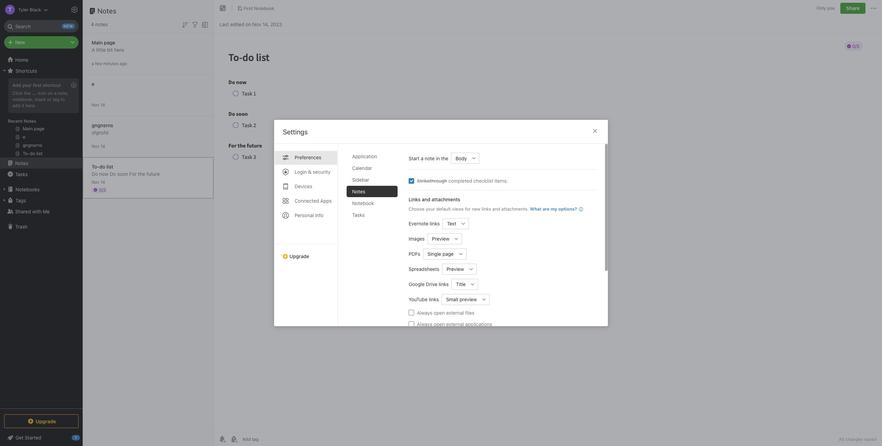 Task type: vqa. For each thing, say whether or not it's contained in the screenshot.
external
yes



Task type: describe. For each thing, give the bounding box(es) containing it.
preview for images
[[432, 236, 450, 242]]

tasks button
[[0, 169, 82, 180]]

expand note image
[[219, 4, 227, 12]]

nov 14 for e
[[92, 102, 105, 107]]

strikethrough completed checklist items.
[[417, 178, 508, 184]]

with
[[32, 208, 42, 214]]

settings image
[[70, 6, 79, 14]]

what are my options?
[[530, 206, 578, 212]]

notebook inside button
[[254, 5, 275, 11]]

tag
[[53, 97, 59, 102]]

to-
[[92, 164, 99, 170]]

notes
[[95, 21, 108, 27]]

you
[[828, 5, 836, 11]]

add your first shortcut
[[12, 82, 61, 88]]

Search text field
[[9, 20, 74, 32]]

trash link
[[0, 221, 82, 232]]

Choose default view option for PDFs field
[[423, 248, 467, 260]]

what
[[530, 206, 542, 212]]

14 for e
[[101, 102, 105, 107]]

trash
[[15, 224, 27, 230]]

here.
[[25, 103, 36, 108]]

google
[[409, 281, 425, 287]]

external for files
[[447, 310, 464, 316]]

start
[[409, 155, 420, 161]]

main page a little bit here
[[92, 39, 124, 53]]

open for always open external files
[[434, 310, 445, 316]]

links right new
[[482, 206, 492, 212]]

body
[[456, 155, 467, 161]]

new button
[[4, 36, 79, 49]]

notes inside tab
[[352, 189, 366, 195]]

4 notes
[[91, 21, 108, 27]]

share
[[847, 5, 860, 11]]

notes inside group
[[24, 118, 36, 124]]

preview button for images
[[428, 233, 452, 244]]

single page button
[[423, 248, 456, 260]]

tags
[[16, 197, 26, 203]]

choose
[[409, 206, 425, 212]]

new
[[472, 206, 481, 212]]

note list element
[[83, 0, 214, 446]]

4
[[91, 21, 94, 27]]

notebook inside 'tab'
[[352, 200, 374, 206]]

here
[[114, 47, 124, 53]]

default
[[437, 206, 451, 212]]

1 vertical spatial upgrade button
[[4, 415, 79, 428]]

external for applications
[[447, 321, 464, 327]]

small
[[447, 297, 459, 302]]

always open external applications
[[417, 321, 493, 327]]

last
[[220, 21, 229, 27]]

single
[[428, 251, 442, 257]]

nov 14 for gngnsrns
[[92, 144, 105, 149]]

edited
[[230, 21, 244, 27]]

expand tags image
[[2, 198, 7, 203]]

little
[[96, 47, 106, 53]]

choose your default views for new links and attachments.
[[409, 206, 529, 212]]

attachments
[[432, 197, 461, 202]]

me
[[43, 208, 50, 214]]

tab list for start a note in the
[[347, 151, 403, 326]]

note
[[425, 155, 435, 161]]

main
[[92, 39, 103, 45]]

single page
[[428, 251, 454, 257]]

add
[[12, 103, 20, 108]]

Always open external files checkbox
[[409, 310, 415, 316]]

Choose default view option for Evernote links field
[[443, 218, 469, 229]]

notes tab
[[347, 186, 398, 197]]

soon
[[117, 171, 128, 177]]

2023
[[271, 21, 282, 27]]

notes link
[[0, 158, 82, 169]]

close image
[[591, 127, 600, 135]]

first
[[33, 82, 41, 88]]

1 vertical spatial and
[[493, 206, 501, 212]]

for
[[129, 171, 137, 177]]

the inside to-do list do now do soon for the future
[[138, 171, 145, 177]]

Select878 checkbox
[[409, 178, 415, 184]]

connected
[[295, 198, 319, 204]]

shortcut
[[43, 82, 61, 88]]

Choose default view option for Images field
[[428, 233, 463, 244]]

add tag image
[[230, 435, 238, 444]]

settings
[[283, 128, 308, 136]]

personal info
[[295, 212, 324, 218]]

on inside "note window" element
[[246, 21, 251, 27]]

shared
[[15, 208, 31, 214]]

open for always open external applications
[[434, 321, 445, 327]]

14,
[[263, 21, 269, 27]]

body button
[[452, 153, 469, 164]]

nov up 0/3
[[92, 180, 99, 185]]

or
[[47, 97, 51, 102]]

your for default
[[426, 206, 435, 212]]

icon
[[38, 90, 47, 96]]

page for main
[[104, 39, 115, 45]]

login & security
[[295, 169, 331, 175]]

calendar
[[352, 165, 372, 171]]

text
[[447, 221, 457, 227]]

checklist
[[474, 178, 494, 184]]

notes up tasks button
[[15, 160, 28, 166]]

application
[[352, 153, 377, 159]]

always for always open external files
[[417, 310, 433, 316]]

preferences
[[295, 155, 322, 160]]

attachments.
[[502, 206, 529, 212]]

notebooks
[[16, 186, 40, 192]]

do
[[99, 164, 105, 170]]

shortcuts
[[16, 68, 37, 74]]

devices
[[295, 183, 313, 189]]

Choose default view option for Spreadsheets field
[[442, 264, 477, 275]]

drive
[[426, 281, 438, 287]]

Choose default view option for Google Drive links field
[[452, 279, 479, 290]]

note window element
[[214, 0, 883, 446]]

login
[[295, 169, 307, 175]]

small preview
[[447, 297, 477, 302]]

3 nov 14 from the top
[[92, 180, 105, 185]]

Choose default view option for YouTube links field
[[442, 294, 490, 305]]

your for first
[[22, 82, 32, 88]]

group containing add your first shortcut
[[0, 76, 82, 160]]

&
[[308, 169, 312, 175]]

gngnsrns
[[92, 122, 113, 128]]

e
[[92, 81, 94, 87]]

2 do from the left
[[110, 171, 116, 177]]

evernote links
[[409, 221, 440, 227]]



Task type: locate. For each thing, give the bounding box(es) containing it.
tab list containing application
[[347, 151, 403, 326]]

links right drive at the left bottom of the page
[[439, 281, 449, 287]]

1 vertical spatial nov 14
[[92, 144, 105, 149]]

links left text button
[[430, 221, 440, 227]]

1 horizontal spatial on
[[246, 21, 251, 27]]

1 vertical spatial a
[[54, 90, 57, 96]]

0 vertical spatial external
[[447, 310, 464, 316]]

nov 14 up 0/3
[[92, 180, 105, 185]]

last edited on nov 14, 2023
[[220, 21, 282, 27]]

1 vertical spatial external
[[447, 321, 464, 327]]

nov 14 down sfgnsfd
[[92, 144, 105, 149]]

sfgnsfd
[[92, 129, 108, 135]]

1 vertical spatial page
[[443, 251, 454, 257]]

links
[[482, 206, 492, 212], [430, 221, 440, 227], [439, 281, 449, 287], [429, 297, 439, 302]]

shortcuts button
[[0, 65, 82, 76]]

note,
[[58, 90, 68, 96]]

notes right the recent
[[24, 118, 36, 124]]

preview button up title button
[[442, 264, 466, 275]]

tab list containing preferences
[[275, 144, 338, 326]]

a
[[92, 47, 95, 53]]

nov 14
[[92, 102, 105, 107], [92, 144, 105, 149], [92, 180, 105, 185]]

tasks up notebooks
[[15, 171, 28, 177]]

tree
[[0, 54, 83, 408]]

your inside group
[[22, 82, 32, 88]]

upgrade
[[290, 253, 309, 259], [36, 418, 56, 424]]

small preview button
[[442, 294, 479, 305]]

all
[[840, 437, 845, 442]]

1 vertical spatial always
[[417, 321, 433, 327]]

tasks inside button
[[15, 171, 28, 177]]

0 horizontal spatial tasks
[[15, 171, 28, 177]]

1 always from the top
[[417, 310, 433, 316]]

1 horizontal spatial tasks
[[352, 212, 365, 218]]

your
[[22, 82, 32, 88], [426, 206, 435, 212]]

the right for
[[138, 171, 145, 177]]

tags button
[[0, 195, 82, 206]]

1 horizontal spatial upgrade
[[290, 253, 309, 259]]

on right edited
[[246, 21, 251, 27]]

a inside icon on a note, notebook, stack or tag to add it here.
[[54, 90, 57, 96]]

group
[[0, 76, 82, 160]]

items.
[[495, 178, 508, 184]]

in
[[436, 155, 440, 161]]

page for single
[[443, 251, 454, 257]]

shared with me link
[[0, 206, 82, 217]]

spreadsheets
[[409, 266, 440, 272]]

title button
[[452, 279, 468, 290]]

external down always open external files
[[447, 321, 464, 327]]

1 horizontal spatial upgrade button
[[275, 244, 338, 262]]

1 vertical spatial preview
[[447, 266, 464, 272]]

saved
[[865, 437, 877, 442]]

are
[[543, 206, 550, 212]]

1 horizontal spatial and
[[493, 206, 501, 212]]

0 vertical spatial upgrade
[[290, 253, 309, 259]]

gngnsrns sfgnsfd
[[92, 122, 113, 135]]

tab list for application
[[275, 144, 338, 326]]

0 horizontal spatial on
[[48, 90, 53, 96]]

expand notebooks image
[[2, 187, 7, 192]]

preview button up single page button
[[428, 233, 452, 244]]

new
[[15, 39, 25, 45]]

0 vertical spatial the
[[24, 90, 31, 96]]

notes down sidebar
[[352, 189, 366, 195]]

on up or
[[48, 90, 53, 96]]

14 down sfgnsfd
[[101, 144, 105, 149]]

2 external from the top
[[447, 321, 464, 327]]

0 horizontal spatial your
[[22, 82, 32, 88]]

0 vertical spatial notebook
[[254, 5, 275, 11]]

preview up title button
[[447, 266, 464, 272]]

2 14 from the top
[[101, 144, 105, 149]]

1 vertical spatial preview button
[[442, 264, 466, 275]]

share button
[[841, 3, 866, 14]]

1 vertical spatial 14
[[101, 144, 105, 149]]

the left ...
[[24, 90, 31, 96]]

images
[[409, 236, 425, 242]]

open up always open external applications
[[434, 310, 445, 316]]

Note Editor text field
[[214, 33, 883, 432]]

2 horizontal spatial the
[[442, 155, 449, 161]]

pdfs
[[409, 251, 421, 257]]

to
[[61, 97, 65, 102]]

notebook right first
[[254, 5, 275, 11]]

a left note
[[421, 155, 424, 161]]

1 horizontal spatial tab list
[[347, 151, 403, 326]]

0 vertical spatial your
[[22, 82, 32, 88]]

apps
[[321, 198, 332, 204]]

0 vertical spatial always
[[417, 310, 433, 316]]

0 horizontal spatial a
[[54, 90, 57, 96]]

0 vertical spatial preview button
[[428, 233, 452, 244]]

1 do from the left
[[92, 171, 98, 177]]

preview up single page
[[432, 236, 450, 242]]

tasks down notebook 'tab'
[[352, 212, 365, 218]]

1 horizontal spatial page
[[443, 251, 454, 257]]

0 vertical spatial and
[[422, 197, 431, 202]]

do down to-
[[92, 171, 98, 177]]

external up always open external applications
[[447, 310, 464, 316]]

14 up 0/3
[[101, 180, 105, 185]]

click the ...
[[12, 90, 37, 96]]

and left attachments. at the right
[[493, 206, 501, 212]]

2 vertical spatial the
[[138, 171, 145, 177]]

always
[[417, 310, 433, 316], [417, 321, 433, 327]]

youtube
[[409, 297, 428, 302]]

a left few
[[92, 61, 94, 66]]

0 vertical spatial preview
[[432, 236, 450, 242]]

None search field
[[9, 20, 74, 32]]

the inside group
[[24, 90, 31, 96]]

...
[[32, 90, 37, 96]]

0 horizontal spatial tab list
[[275, 144, 338, 326]]

upgrade button
[[275, 244, 338, 262], [4, 415, 79, 428]]

notebook
[[254, 5, 275, 11], [352, 200, 374, 206]]

1 vertical spatial open
[[434, 321, 445, 327]]

sidebar
[[352, 177, 370, 183]]

changes
[[846, 437, 864, 442]]

2 vertical spatial 14
[[101, 180, 105, 185]]

14 up gngnsrns
[[101, 102, 105, 107]]

your down links and attachments
[[426, 206, 435, 212]]

1 horizontal spatial do
[[110, 171, 116, 177]]

options?
[[559, 206, 578, 212]]

1 vertical spatial tasks
[[352, 212, 365, 218]]

a inside note list element
[[92, 61, 94, 66]]

1 external from the top
[[447, 310, 464, 316]]

first notebook
[[244, 5, 275, 11]]

0 vertical spatial a
[[92, 61, 94, 66]]

page inside main page a little bit here
[[104, 39, 115, 45]]

youtube links
[[409, 297, 439, 302]]

evernote
[[409, 221, 429, 227]]

0 horizontal spatial upgrade button
[[4, 415, 79, 428]]

page up bit
[[104, 39, 115, 45]]

preview
[[432, 236, 450, 242], [447, 266, 464, 272]]

notebook tab
[[347, 198, 398, 209]]

page right 'single'
[[443, 251, 454, 257]]

0 horizontal spatial upgrade
[[36, 418, 56, 424]]

future
[[147, 171, 160, 177]]

1 vertical spatial on
[[48, 90, 53, 96]]

tasks tab
[[347, 209, 398, 221]]

views
[[452, 206, 464, 212]]

links and attachments
[[409, 197, 461, 202]]

tasks inside tab
[[352, 212, 365, 218]]

0 vertical spatial tasks
[[15, 171, 28, 177]]

0 vertical spatial on
[[246, 21, 251, 27]]

1 vertical spatial your
[[426, 206, 435, 212]]

my
[[551, 206, 558, 212]]

connected apps
[[295, 198, 332, 204]]

bit
[[107, 47, 113, 53]]

home link
[[0, 54, 83, 65]]

preview button for spreadsheets
[[442, 264, 466, 275]]

Start a new note in the body or title. field
[[452, 153, 480, 164]]

0 horizontal spatial notebook
[[254, 5, 275, 11]]

tasks
[[15, 171, 28, 177], [352, 212, 365, 218]]

0 vertical spatial nov 14
[[92, 102, 105, 107]]

0 vertical spatial open
[[434, 310, 445, 316]]

notebooks link
[[0, 184, 82, 195]]

notebook down notes tab
[[352, 200, 374, 206]]

personal
[[295, 212, 314, 218]]

0 horizontal spatial the
[[24, 90, 31, 96]]

upgrade inside tab list
[[290, 253, 309, 259]]

now
[[99, 171, 108, 177]]

2 open from the top
[[434, 321, 445, 327]]

to-do list do now do soon for the future
[[92, 164, 160, 177]]

on inside icon on a note, notebook, stack or tag to add it here.
[[48, 90, 53, 96]]

1 vertical spatial notebook
[[352, 200, 374, 206]]

page inside button
[[443, 251, 454, 257]]

0/3
[[99, 187, 106, 193]]

title
[[456, 281, 466, 287]]

application tab
[[347, 151, 398, 162]]

0 horizontal spatial do
[[92, 171, 98, 177]]

notes up notes
[[98, 7, 117, 15]]

0 horizontal spatial page
[[104, 39, 115, 45]]

nov 14 up gngnsrns
[[92, 102, 105, 107]]

1 vertical spatial upgrade
[[36, 418, 56, 424]]

2 horizontal spatial a
[[421, 155, 424, 161]]

0 vertical spatial upgrade button
[[275, 244, 338, 262]]

2 vertical spatial nov 14
[[92, 180, 105, 185]]

open
[[434, 310, 445, 316], [434, 321, 445, 327]]

always open external files
[[417, 310, 475, 316]]

0 horizontal spatial and
[[422, 197, 431, 202]]

nov down e
[[92, 102, 99, 107]]

1 nov 14 from the top
[[92, 102, 105, 107]]

2 always from the top
[[417, 321, 433, 327]]

the right in
[[442, 155, 449, 161]]

do down list
[[110, 171, 116, 177]]

always right always open external applications option
[[417, 321, 433, 327]]

always for always open external applications
[[417, 321, 433, 327]]

0 vertical spatial page
[[104, 39, 115, 45]]

nov down sfgnsfd
[[92, 144, 99, 149]]

nov inside "note window" element
[[253, 21, 261, 27]]

a up the tag
[[54, 90, 57, 96]]

links down drive at the left bottom of the page
[[429, 297, 439, 302]]

notebook,
[[12, 97, 33, 102]]

sidebar tab
[[347, 174, 398, 186]]

do
[[92, 171, 98, 177], [110, 171, 116, 177]]

2 vertical spatial a
[[421, 155, 424, 161]]

1 horizontal spatial a
[[92, 61, 94, 66]]

1 vertical spatial the
[[442, 155, 449, 161]]

applications
[[466, 321, 493, 327]]

tree containing home
[[0, 54, 83, 408]]

upgrade button inside tab list
[[275, 244, 338, 262]]

info
[[315, 212, 324, 218]]

preview for spreadsheets
[[447, 266, 464, 272]]

1 horizontal spatial the
[[138, 171, 145, 177]]

first
[[244, 5, 253, 11]]

home
[[15, 57, 28, 63]]

notes inside note list element
[[98, 7, 117, 15]]

google drive links
[[409, 281, 449, 287]]

nov left the 14,
[[253, 21, 261, 27]]

2 nov 14 from the top
[[92, 144, 105, 149]]

14 for gngnsrns
[[101, 144, 105, 149]]

stack
[[35, 97, 46, 102]]

ago
[[120, 61, 127, 66]]

add a reminder image
[[218, 435, 227, 444]]

calendar tab
[[347, 162, 398, 174]]

0 vertical spatial 14
[[101, 102, 105, 107]]

1 open from the top
[[434, 310, 445, 316]]

few
[[95, 61, 102, 66]]

3 14 from the top
[[101, 180, 105, 185]]

14
[[101, 102, 105, 107], [101, 144, 105, 149], [101, 180, 105, 185]]

files
[[466, 310, 475, 316]]

Always open external applications checkbox
[[409, 321, 415, 327]]

open down always open external files
[[434, 321, 445, 327]]

1 horizontal spatial notebook
[[352, 200, 374, 206]]

always right always open external files option
[[417, 310, 433, 316]]

security
[[313, 169, 331, 175]]

1 horizontal spatial your
[[426, 206, 435, 212]]

1 14 from the top
[[101, 102, 105, 107]]

completed
[[449, 178, 473, 184]]

tab list
[[275, 144, 338, 326], [347, 151, 403, 326]]

and right links
[[422, 197, 431, 202]]

your up click the ...
[[22, 82, 32, 88]]

only you
[[817, 5, 836, 11]]



